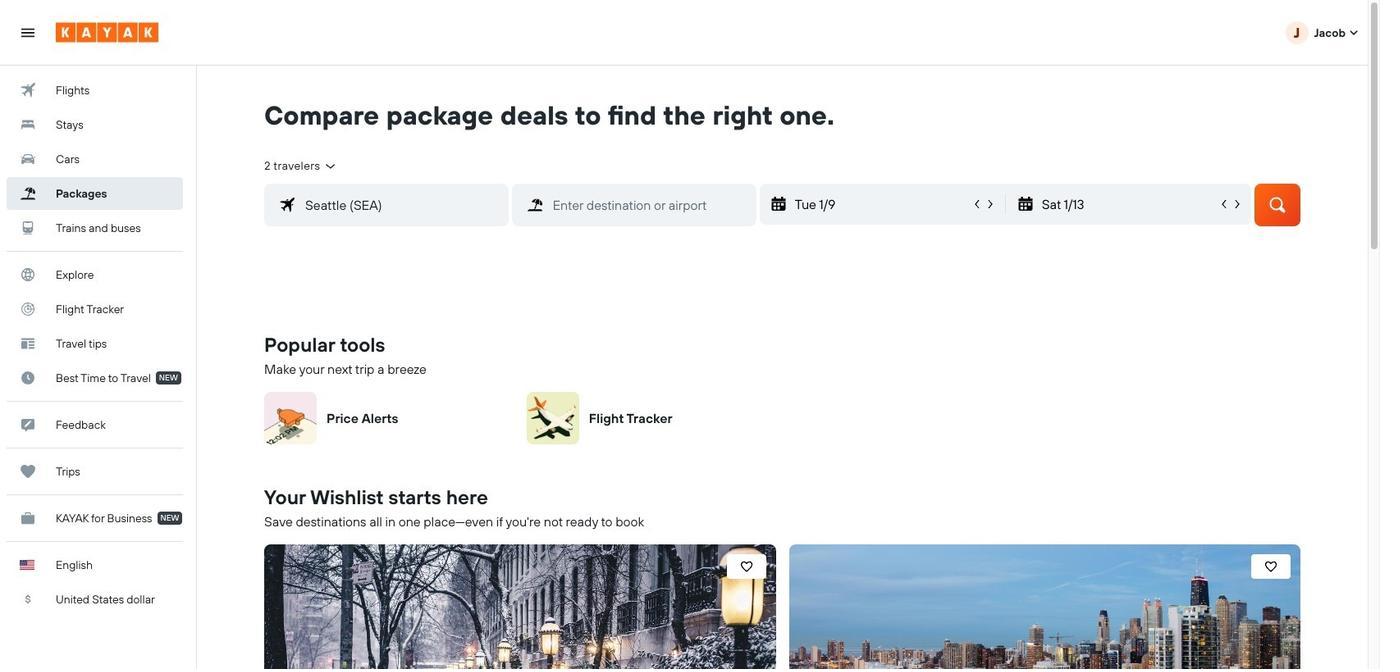 Task type: vqa. For each thing, say whether or not it's contained in the screenshot.
city:Las Vegas, Nevada, United States image
no



Task type: describe. For each thing, give the bounding box(es) containing it.
navigation menu image
[[20, 24, 36, 41]]

united states (english) image
[[20, 561, 34, 571]]

Origin input text field
[[296, 194, 508, 217]]



Task type: locate. For each thing, give the bounding box(es) containing it.
Start date field
[[793, 194, 971, 215]]

End date field
[[1041, 194, 1218, 215]]

Destination input text field
[[543, 194, 756, 217]]



